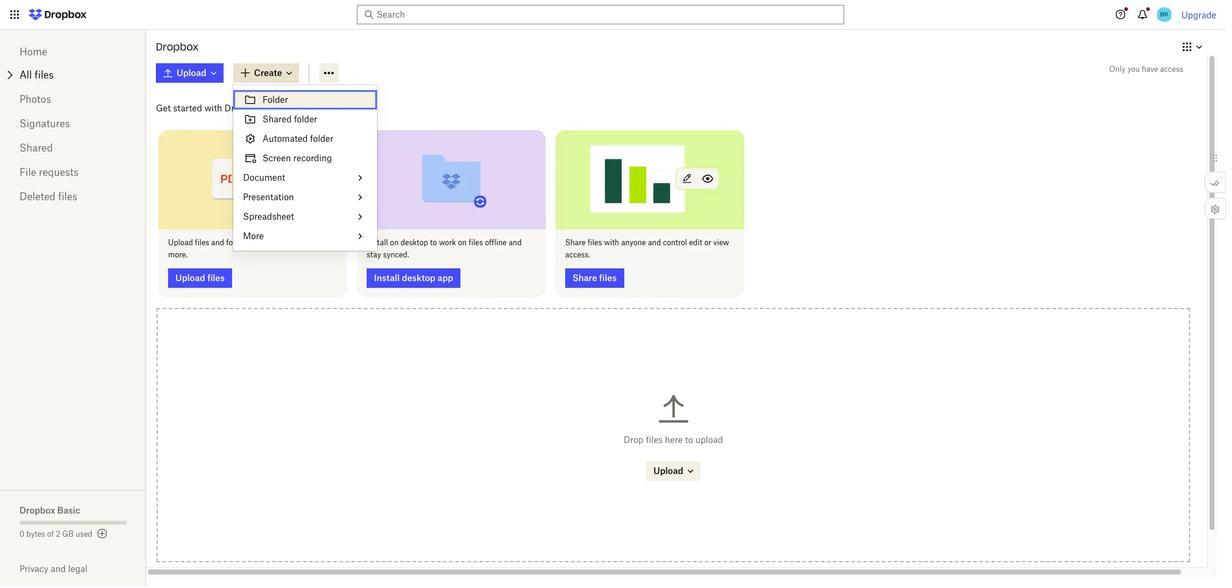 Task type: describe. For each thing, give the bounding box(es) containing it.
share,
[[278, 238, 298, 247]]

privacy
[[20, 564, 48, 575]]

basic
[[57, 506, 80, 516]]

file requests link
[[20, 160, 127, 185]]

2 on from the left
[[458, 238, 467, 247]]

files for share
[[588, 238, 602, 247]]

automated
[[263, 133, 308, 144]]

to for install on desktop to work on files offline and stay synced.
[[430, 238, 437, 247]]

dropbox basic
[[20, 506, 80, 516]]

deleted
[[20, 191, 56, 203]]

anyone
[[622, 238, 646, 247]]

upload files and folders to edit, share, sign, and more.
[[168, 238, 332, 259]]

edit
[[690, 238, 703, 247]]

desktop
[[401, 238, 428, 247]]

screen recording
[[263, 153, 332, 163]]

install
[[367, 238, 388, 247]]

used
[[76, 530, 92, 539]]

view
[[714, 238, 730, 247]]

you
[[1128, 65, 1141, 74]]

and right sign, in the left top of the page
[[319, 238, 332, 247]]

share
[[566, 238, 586, 247]]

screen
[[263, 153, 291, 163]]

install on desktop to work on files offline and stay synced.
[[367, 238, 522, 259]]

bytes
[[26, 530, 45, 539]]

get more space image
[[95, 527, 109, 542]]

folders
[[226, 238, 250, 247]]

signatures link
[[20, 112, 127, 136]]

shared for shared
[[20, 142, 53, 154]]

1 vertical spatial dropbox
[[225, 103, 259, 113]]

home
[[20, 46, 47, 58]]

offline
[[485, 238, 507, 247]]

signatures
[[20, 118, 70, 130]]

stay
[[367, 250, 381, 259]]

dropbox for dropbox
[[156, 41, 199, 53]]

2
[[56, 530, 60, 539]]

0
[[20, 530, 24, 539]]

upload
[[696, 435, 723, 445]]

here
[[665, 435, 683, 445]]

files for upload
[[195, 238, 209, 247]]

synced.
[[383, 250, 409, 259]]

dropbox logo - go to the homepage image
[[24, 5, 91, 24]]

legal
[[68, 564, 88, 575]]

photos link
[[20, 87, 127, 112]]

shared folder menu item
[[233, 110, 377, 129]]

folder for automated folder
[[310, 133, 334, 144]]

only
[[1110, 65, 1126, 74]]

files for drop
[[646, 435, 663, 445]]

presentation
[[243, 192, 294, 202]]

deleted files
[[20, 191, 77, 203]]

folder menu item
[[233, 90, 377, 110]]

deleted files link
[[20, 185, 127, 209]]



Task type: locate. For each thing, give the bounding box(es) containing it.
upload
[[168, 238, 193, 247]]

shared inside menu item
[[263, 114, 292, 124]]

1 vertical spatial folder
[[310, 133, 334, 144]]

more
[[243, 231, 264, 241]]

and left legal at the left bottom of the page
[[51, 564, 66, 575]]

to left work
[[430, 238, 437, 247]]

1 vertical spatial with
[[604, 238, 620, 247]]

1 horizontal spatial to
[[430, 238, 437, 247]]

shared folder
[[263, 114, 318, 124]]

screen recording menu item
[[233, 149, 377, 168]]

0 horizontal spatial with
[[205, 103, 222, 113]]

with inside share files with anyone and control edit or view access.
[[604, 238, 620, 247]]

files left offline
[[469, 238, 483, 247]]

folder for shared folder
[[294, 114, 318, 124]]

or
[[705, 238, 712, 247]]

get
[[156, 103, 171, 113]]

control
[[663, 238, 688, 247]]

shared link
[[20, 136, 127, 160]]

with for files
[[604, 238, 620, 247]]

upgrade
[[1182, 9, 1217, 20]]

0 vertical spatial dropbox
[[156, 41, 199, 53]]

files right share
[[588, 238, 602, 247]]

photos
[[20, 93, 51, 105]]

files right upload
[[195, 238, 209, 247]]

file
[[20, 166, 36, 179]]

file requests
[[20, 166, 79, 179]]

0 vertical spatial shared
[[263, 114, 292, 124]]

drop files here to upload
[[624, 435, 723, 445]]

have
[[1143, 65, 1159, 74]]

drop
[[624, 435, 644, 445]]

on right work
[[458, 238, 467, 247]]

0 bytes of 2 gb used
[[20, 530, 92, 539]]

files inside the install on desktop to work on files offline and stay synced.
[[469, 238, 483, 247]]

sign,
[[300, 238, 317, 247]]

get started with dropbox
[[156, 103, 259, 113]]

folder inside menu item
[[294, 114, 318, 124]]

to for drop files here to upload
[[686, 435, 694, 445]]

gb
[[62, 530, 74, 539]]

global header element
[[0, 0, 1227, 30]]

started
[[173, 103, 202, 113]]

with left anyone
[[604, 238, 620, 247]]

with for started
[[205, 103, 222, 113]]

with
[[205, 103, 222, 113], [604, 238, 620, 247]]

to inside the install on desktop to work on files offline and stay synced.
[[430, 238, 437, 247]]

1 horizontal spatial shared
[[263, 114, 292, 124]]

to left edit,
[[252, 238, 259, 247]]

and inside share files with anyone and control edit or view access.
[[648, 238, 661, 247]]

0 horizontal spatial on
[[390, 238, 399, 247]]

automated folder menu item
[[233, 129, 377, 149]]

files down file requests link
[[58, 191, 77, 203]]

requests
[[39, 166, 79, 179]]

spreadsheet
[[243, 211, 294, 222]]

1 horizontal spatial dropbox
[[156, 41, 199, 53]]

automated folder
[[263, 133, 334, 144]]

and left control
[[648, 238, 661, 247]]

presentation menu item
[[233, 188, 377, 207]]

files inside share files with anyone and control edit or view access.
[[588, 238, 602, 247]]

folder up recording
[[310, 133, 334, 144]]

privacy and legal
[[20, 564, 88, 575]]

1 vertical spatial shared
[[20, 142, 53, 154]]

more menu item
[[233, 227, 377, 246]]

folder down folder menu item
[[294, 114, 318, 124]]

0 horizontal spatial shared
[[20, 142, 53, 154]]

files left here
[[646, 435, 663, 445]]

spreadsheet menu item
[[233, 207, 377, 227]]

only you have access
[[1110, 65, 1184, 74]]

access
[[1161, 65, 1184, 74]]

folder inside menu item
[[310, 133, 334, 144]]

2 horizontal spatial dropbox
[[225, 103, 259, 113]]

to inside upload files and folders to edit, share, sign, and more.
[[252, 238, 259, 247]]

shared for shared folder
[[263, 114, 292, 124]]

upgrade link
[[1182, 9, 1217, 20]]

document menu item
[[233, 168, 377, 188]]

to right here
[[686, 435, 694, 445]]

and right offline
[[509, 238, 522, 247]]

dropbox
[[156, 41, 199, 53], [225, 103, 259, 113], [20, 506, 55, 516]]

to
[[252, 238, 259, 247], [430, 238, 437, 247], [686, 435, 694, 445]]

files for deleted
[[58, 191, 77, 203]]

dropbox for dropbox basic
[[20, 506, 55, 516]]

0 horizontal spatial dropbox
[[20, 506, 55, 516]]

1 on from the left
[[390, 238, 399, 247]]

privacy and legal link
[[20, 564, 146, 575]]

folder
[[294, 114, 318, 124], [310, 133, 334, 144]]

and inside the install on desktop to work on files offline and stay synced.
[[509, 238, 522, 247]]

on
[[390, 238, 399, 247], [458, 238, 467, 247]]

2 vertical spatial dropbox
[[20, 506, 55, 516]]

and left folders
[[211, 238, 224, 247]]

share files with anyone and control edit or view access.
[[566, 238, 730, 259]]

0 vertical spatial folder
[[294, 114, 318, 124]]

and
[[211, 238, 224, 247], [319, 238, 332, 247], [509, 238, 522, 247], [648, 238, 661, 247], [51, 564, 66, 575]]

2 horizontal spatial to
[[686, 435, 694, 445]]

0 vertical spatial with
[[205, 103, 222, 113]]

shared up the file
[[20, 142, 53, 154]]

edit,
[[261, 238, 276, 247]]

1 horizontal spatial with
[[604, 238, 620, 247]]

of
[[47, 530, 54, 539]]

folder
[[263, 94, 288, 105]]

work
[[439, 238, 456, 247]]

more.
[[168, 250, 188, 259]]

shared
[[263, 114, 292, 124], [20, 142, 53, 154]]

on up synced.
[[390, 238, 399, 247]]

access.
[[566, 250, 591, 259]]

files
[[58, 191, 77, 203], [195, 238, 209, 247], [469, 238, 483, 247], [588, 238, 602, 247], [646, 435, 663, 445]]

1 horizontal spatial on
[[458, 238, 467, 247]]

document
[[243, 172, 285, 183]]

files inside upload files and folders to edit, share, sign, and more.
[[195, 238, 209, 247]]

shared down folder on the left of the page
[[263, 114, 292, 124]]

recording
[[293, 153, 332, 163]]

0 horizontal spatial to
[[252, 238, 259, 247]]

home link
[[20, 40, 127, 64]]

with right started
[[205, 103, 222, 113]]



Task type: vqa. For each thing, say whether or not it's contained in the screenshot.
left Will
no



